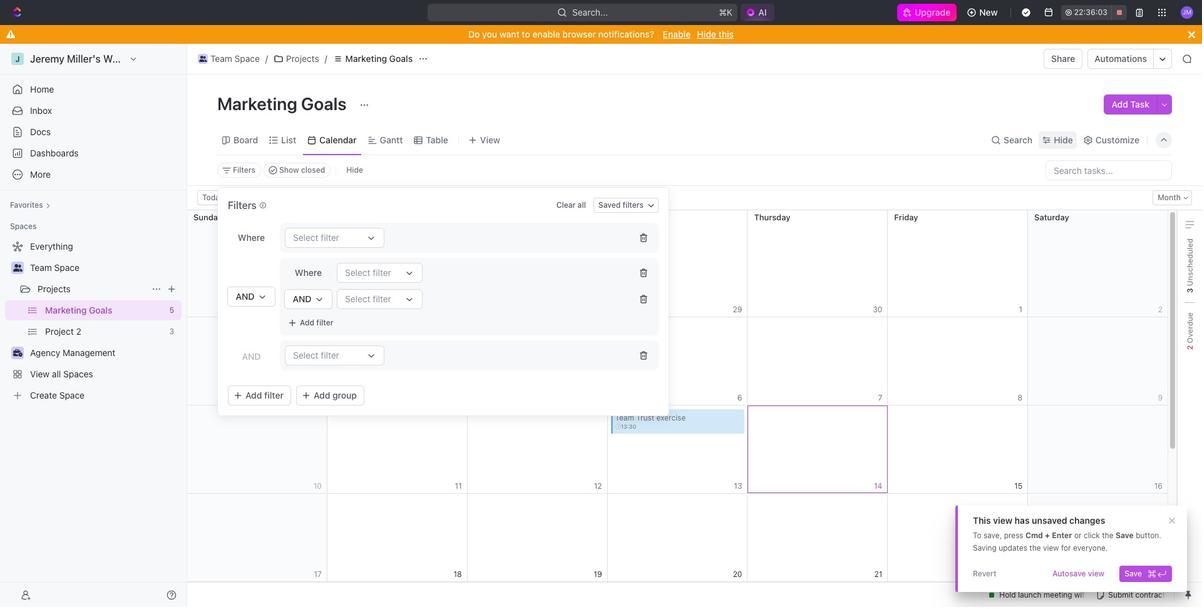 Task type: locate. For each thing, give the bounding box(es) containing it.
add task
[[1112, 99, 1150, 110]]

0 horizontal spatial projects
[[38, 284, 71, 294]]

row
[[187, 210, 1169, 318], [187, 318, 1169, 406], [187, 406, 1169, 494], [187, 494, 1169, 582]]

list
[[281, 134, 296, 145]]

spaces
[[10, 222, 37, 231]]

save inside button
[[1125, 569, 1142, 579]]

0 vertical spatial where
[[238, 232, 265, 243]]

team space right user group icon
[[30, 262, 79, 273]]

1 vertical spatial space
[[54, 262, 79, 273]]

team right user group icon
[[30, 262, 52, 273]]

user group image
[[199, 56, 207, 62]]

1 horizontal spatial view
[[1043, 544, 1059, 553]]

view for this
[[993, 515, 1013, 526]]

18
[[454, 570, 462, 579]]

saturday
[[1035, 212, 1069, 222]]

1 horizontal spatial team space link
[[195, 51, 263, 66]]

0 horizontal spatial the
[[1030, 544, 1041, 553]]

filters
[[228, 200, 259, 211], [623, 200, 644, 210]]

1 horizontal spatial add filter
[[300, 318, 334, 328]]

view down the '+'
[[1043, 544, 1059, 553]]

1 vertical spatial marketing
[[217, 93, 297, 114]]

grid containing sunday
[[187, 210, 1169, 582]]

the down cmd
[[1030, 544, 1041, 553]]

0 vertical spatial projects
[[286, 53, 319, 64]]

1 horizontal spatial marketing
[[345, 53, 387, 64]]

team space
[[210, 53, 260, 64], [30, 262, 79, 273]]

hide button
[[1039, 131, 1077, 149]]

1 horizontal spatial hide
[[697, 29, 716, 39]]

projects inside tree
[[38, 284, 71, 294]]

saved
[[599, 200, 621, 210]]

press
[[1004, 531, 1024, 540]]

filter
[[321, 232, 339, 243], [373, 267, 391, 278], [373, 294, 391, 304], [316, 318, 334, 328], [321, 350, 339, 361], [264, 390, 284, 401]]

save inside this view has unsaved changes to save, press cmd + enter or click the save button. saving updates the view for everyone.
[[1116, 531, 1134, 540]]

0 horizontal spatial hide
[[346, 165, 363, 175]]

4 row from the top
[[187, 494, 1169, 582]]

task
[[1131, 99, 1150, 110]]

filters up wednesday
[[623, 200, 644, 210]]

1 vertical spatial the
[[1030, 544, 1041, 553]]

projects link inside tree
[[38, 279, 147, 299]]

where
[[238, 232, 265, 243], [295, 267, 322, 278]]

share button
[[1044, 49, 1083, 69]]

1 / from the left
[[265, 53, 268, 64]]

want
[[500, 29, 520, 39]]

0 horizontal spatial marketing
[[217, 93, 297, 114]]

0 horizontal spatial add filter
[[245, 390, 284, 401]]

gantt
[[380, 134, 403, 145]]

search
[[1004, 134, 1033, 145]]

today button
[[197, 190, 229, 205]]

team space right user group image
[[210, 53, 260, 64]]

0 horizontal spatial where
[[238, 232, 265, 243]]

add group button
[[296, 386, 364, 406]]

exercise
[[657, 413, 686, 423]]

view
[[993, 515, 1013, 526], [1043, 544, 1059, 553], [1088, 569, 1105, 579]]

0 horizontal spatial projects link
[[38, 279, 147, 299]]

add inside 'button'
[[314, 390, 330, 401]]

today
[[202, 193, 224, 202]]

hide button
[[341, 163, 368, 178]]

space right user group icon
[[54, 262, 79, 273]]

0 horizontal spatial filters
[[228, 200, 259, 211]]

0 vertical spatial marketing
[[345, 53, 387, 64]]

1 vertical spatial projects link
[[38, 279, 147, 299]]

and
[[236, 291, 255, 302], [293, 294, 312, 304]]

the
[[1102, 531, 1114, 540], [1030, 544, 1041, 553]]

docs link
[[5, 122, 182, 142]]

monday
[[334, 212, 365, 222]]

automations
[[1095, 53, 1147, 64]]

0 vertical spatial team
[[210, 53, 232, 64]]

marketing goals
[[345, 53, 413, 64], [217, 93, 350, 114]]

team space link
[[195, 51, 263, 66], [30, 258, 179, 278]]

row containing 17
[[187, 494, 1169, 582]]

0 vertical spatial view
[[993, 515, 1013, 526]]

0 horizontal spatial team
[[30, 262, 52, 273]]

1 horizontal spatial projects link
[[270, 51, 322, 66]]

search...
[[573, 7, 608, 18]]

view up save,
[[993, 515, 1013, 526]]

3
[[1185, 288, 1195, 293]]

1 vertical spatial save
[[1125, 569, 1142, 579]]

1 horizontal spatial goals
[[389, 53, 413, 64]]

1 horizontal spatial projects
[[286, 53, 319, 64]]

add filter
[[300, 318, 334, 328], [245, 390, 284, 401]]

1 vertical spatial hide
[[1054, 134, 1073, 145]]

goals
[[389, 53, 413, 64], [301, 93, 347, 114]]

do you want to enable browser notifications? enable hide this
[[468, 29, 734, 39]]

filters right today
[[228, 200, 259, 211]]

0 vertical spatial add filter button
[[285, 316, 339, 331]]

2 vertical spatial view
[[1088, 569, 1105, 579]]

space inside tree
[[54, 262, 79, 273]]

2 horizontal spatial team
[[615, 413, 634, 423]]

1 vertical spatial team space
[[30, 262, 79, 273]]

team inside tree
[[30, 262, 52, 273]]

save
[[1116, 531, 1134, 540], [1125, 569, 1142, 579]]

0 horizontal spatial and
[[236, 291, 255, 302]]

customize
[[1096, 134, 1140, 145]]

enable
[[663, 29, 691, 39]]

0 vertical spatial goals
[[389, 53, 413, 64]]

team space inside tree
[[30, 262, 79, 273]]

marketing goals link
[[330, 51, 416, 66]]

1 vertical spatial team
[[30, 262, 52, 273]]

1 row from the top
[[187, 210, 1169, 318]]

inbox
[[30, 105, 52, 116]]

enter
[[1052, 531, 1072, 540]]

tree
[[5, 237, 182, 406]]

hide right search
[[1054, 134, 1073, 145]]

1 vertical spatial add filter
[[245, 390, 284, 401]]

1 horizontal spatial the
[[1102, 531, 1114, 540]]

1 vertical spatial marketing goals
[[217, 93, 350, 114]]

has
[[1015, 515, 1030, 526]]

3 row from the top
[[187, 406, 1169, 494]]

0 horizontal spatial view
[[993, 515, 1013, 526]]

1 vertical spatial projects
[[38, 284, 71, 294]]

1 horizontal spatial /
[[325, 53, 327, 64]]

goals inside marketing goals link
[[389, 53, 413, 64]]

do
[[468, 29, 480, 39]]

15
[[1015, 481, 1023, 491]]

23
[[1154, 570, 1163, 579]]

1 horizontal spatial space
[[235, 53, 260, 64]]

save left 23
[[1125, 569, 1142, 579]]

hide down calendar
[[346, 165, 363, 175]]

select
[[293, 232, 319, 243], [345, 267, 371, 278], [345, 294, 371, 304], [293, 350, 319, 361]]

marketing
[[345, 53, 387, 64], [217, 93, 297, 114]]

add filter for the topmost add filter button
[[300, 318, 334, 328]]

1 vertical spatial team space link
[[30, 258, 179, 278]]

view inside button
[[1088, 569, 1105, 579]]

0 vertical spatial team space link
[[195, 51, 263, 66]]

0 horizontal spatial team space link
[[30, 258, 179, 278]]

grid
[[187, 210, 1169, 582]]

cmd
[[1026, 531, 1043, 540]]

filters button
[[217, 163, 261, 178]]

add
[[1112, 99, 1128, 110], [300, 318, 314, 328], [245, 390, 262, 401], [314, 390, 330, 401]]

1 vertical spatial where
[[295, 267, 322, 278]]

2 horizontal spatial view
[[1088, 569, 1105, 579]]

team up "13:30"
[[615, 413, 634, 423]]

0 vertical spatial save
[[1116, 531, 1134, 540]]

favorites
[[10, 200, 43, 210]]

tree containing team space
[[5, 237, 182, 406]]

0 vertical spatial projects link
[[270, 51, 322, 66]]

automations button
[[1089, 49, 1154, 68]]

0 horizontal spatial /
[[265, 53, 268, 64]]

autosave
[[1053, 569, 1086, 579]]

view down everyone.
[[1088, 569, 1105, 579]]

hide left this
[[697, 29, 716, 39]]

button.
[[1136, 531, 1162, 540]]

add for bottom add filter button
[[245, 390, 262, 401]]

0 vertical spatial add filter
[[300, 318, 334, 328]]

dashboards link
[[5, 143, 182, 163]]

2 vertical spatial hide
[[346, 165, 363, 175]]

table
[[426, 134, 448, 145]]

all
[[578, 200, 586, 210]]

revert button
[[968, 566, 1002, 582]]

projects
[[286, 53, 319, 64], [38, 284, 71, 294]]

saved filters
[[599, 200, 644, 210]]

0 horizontal spatial goals
[[301, 93, 347, 114]]

row containing team trust exercise
[[187, 406, 1169, 494]]

team right user group image
[[210, 53, 232, 64]]

or
[[1075, 531, 1082, 540]]

1 horizontal spatial team
[[210, 53, 232, 64]]

Search tasks... text field
[[1046, 161, 1172, 180]]

save left button.
[[1116, 531, 1134, 540]]

1 vertical spatial add filter button
[[228, 386, 291, 406]]

saved filters button
[[594, 198, 659, 213]]

2 horizontal spatial hide
[[1054, 134, 1073, 145]]

select filter
[[293, 232, 339, 243], [345, 267, 391, 278], [345, 294, 391, 304], [293, 350, 339, 361]]

1 horizontal spatial filters
[[623, 200, 644, 210]]

0 vertical spatial team space
[[210, 53, 260, 64]]

0 horizontal spatial team space
[[30, 262, 79, 273]]

space right user group image
[[235, 53, 260, 64]]

0 horizontal spatial space
[[54, 262, 79, 273]]

the right click
[[1102, 531, 1114, 540]]

projects link
[[270, 51, 322, 66], [38, 279, 147, 299]]



Task type: describe. For each thing, give the bounding box(es) containing it.
for
[[1061, 544, 1071, 553]]

tree inside sidebar navigation
[[5, 237, 182, 406]]

you
[[482, 29, 497, 39]]

view for autosave
[[1088, 569, 1105, 579]]

thursday
[[754, 212, 791, 222]]

19
[[594, 570, 602, 579]]

22:36:03
[[1074, 8, 1108, 17]]

changes
[[1070, 515, 1106, 526]]

user group image
[[13, 264, 22, 272]]

add task button
[[1104, 95, 1157, 115]]

autosave view button
[[1048, 566, 1110, 582]]

add for add group 'button'
[[314, 390, 330, 401]]

docs
[[30, 127, 51, 137]]

sidebar navigation
[[0, 44, 187, 607]]

upgrade
[[915, 7, 951, 18]]

unsaved
[[1032, 515, 1068, 526]]

this
[[973, 515, 991, 526]]

filters
[[233, 165, 256, 175]]

everyone.
[[1073, 544, 1108, 553]]

2
[[1185, 345, 1195, 350]]

show closed button
[[264, 163, 331, 178]]

2 / from the left
[[325, 53, 327, 64]]

hide inside hide button
[[346, 165, 363, 175]]

board
[[234, 134, 258, 145]]

customize button
[[1080, 131, 1144, 149]]

calendar link
[[317, 131, 357, 149]]

clear all
[[557, 200, 586, 210]]

add group
[[314, 390, 357, 401]]

add for the topmost add filter button
[[300, 318, 314, 328]]

updates
[[999, 544, 1028, 553]]

1 vertical spatial goals
[[301, 93, 347, 114]]

1 horizontal spatial where
[[295, 267, 322, 278]]

filters inside button
[[623, 200, 644, 210]]

0 vertical spatial marketing goals
[[345, 53, 413, 64]]

overdue
[[1185, 313, 1195, 345]]

new button
[[962, 3, 1006, 23]]

2 vertical spatial team
[[615, 413, 634, 423]]

dashboards
[[30, 148, 79, 158]]

0 vertical spatial hide
[[697, 29, 716, 39]]

show closed
[[279, 165, 325, 175]]

unscheduled
[[1185, 239, 1195, 288]]

this view has unsaved changes to save, press cmd + enter or click the save button. saving updates the view for everyone.
[[973, 515, 1162, 553]]

tuesday
[[474, 212, 506, 222]]

to
[[973, 531, 982, 540]]

1 horizontal spatial team space
[[210, 53, 260, 64]]

0 vertical spatial space
[[235, 53, 260, 64]]

to
[[522, 29, 530, 39]]

inbox link
[[5, 101, 182, 121]]

board link
[[231, 131, 258, 149]]

browser
[[563, 29, 596, 39]]

save button
[[1120, 566, 1172, 582]]

team trust exercise
[[615, 413, 686, 423]]

14
[[874, 481, 883, 491]]

add filter for bottom add filter button
[[245, 390, 284, 401]]

clear
[[557, 200, 576, 210]]

clear all button
[[552, 198, 591, 213]]

home
[[30, 84, 54, 95]]

search button
[[988, 131, 1037, 149]]

gantt link
[[377, 131, 403, 149]]

0 vertical spatial the
[[1102, 531, 1114, 540]]

17
[[314, 570, 322, 579]]

closed
[[301, 165, 325, 175]]

notifications?
[[598, 29, 654, 39]]

calendar
[[319, 134, 357, 145]]

13:30
[[621, 423, 636, 430]]

save,
[[984, 531, 1002, 540]]

16
[[1155, 481, 1163, 491]]

1 vertical spatial view
[[1043, 544, 1059, 553]]

22:36:03 button
[[1061, 5, 1127, 20]]

trust
[[636, 413, 655, 423]]

hide inside hide dropdown button
[[1054, 134, 1073, 145]]

saving
[[973, 544, 997, 553]]

table link
[[424, 131, 448, 149]]

upgrade link
[[897, 4, 957, 21]]

revert
[[973, 569, 997, 579]]

favorites button
[[5, 198, 56, 213]]

autosave view
[[1053, 569, 1105, 579]]

share
[[1052, 53, 1076, 64]]

2 row from the top
[[187, 318, 1169, 406]]

sunday
[[194, 212, 222, 222]]

enable
[[533, 29, 560, 39]]

1 horizontal spatial and
[[293, 294, 312, 304]]

+
[[1045, 531, 1050, 540]]

friday
[[894, 212, 918, 222]]

this
[[719, 29, 734, 39]]

21
[[875, 570, 883, 579]]

wednesday
[[614, 212, 659, 222]]

group
[[333, 390, 357, 401]]



Task type: vqa. For each thing, say whether or not it's contained in the screenshot.
view
yes



